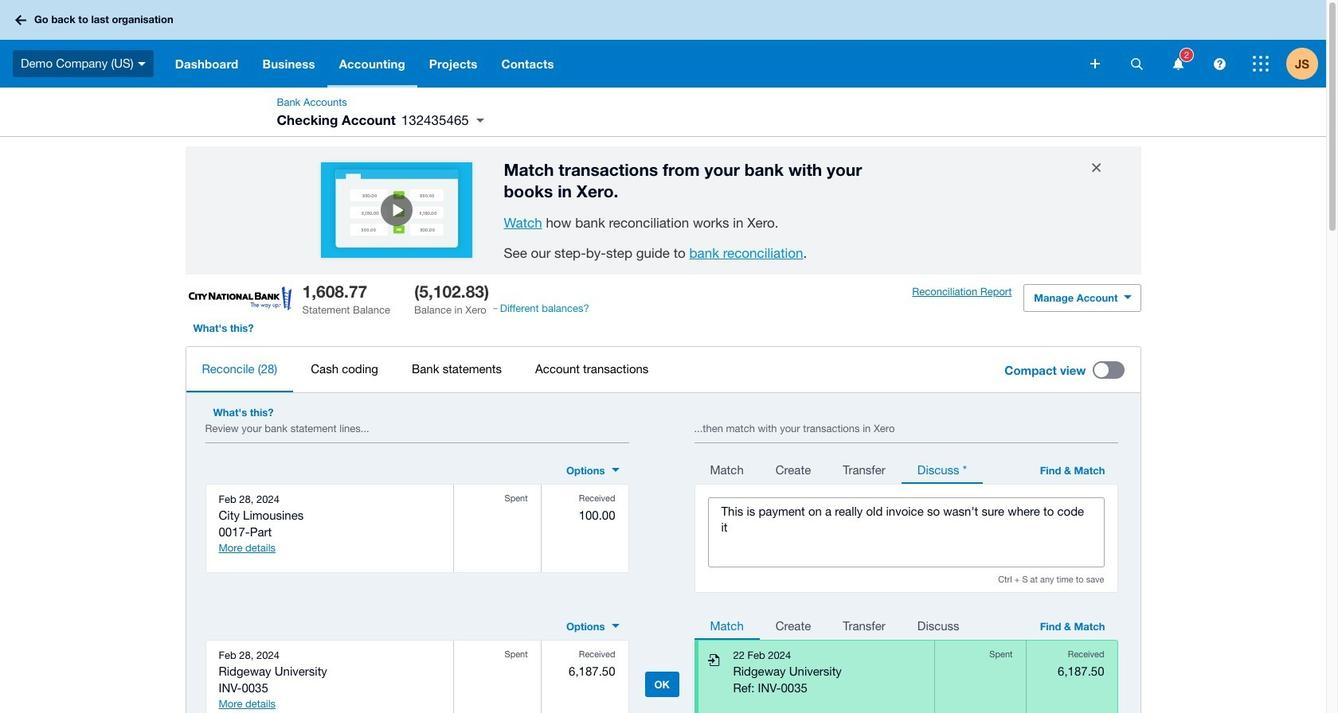 Task type: locate. For each thing, give the bounding box(es) containing it.
0 vertical spatial svg image
[[15, 15, 26, 25]]

svg image
[[1253, 56, 1269, 72], [1131, 58, 1143, 70], [1173, 58, 1184, 70], [1091, 59, 1100, 69], [138, 62, 146, 66]]

None text field
[[709, 499, 1104, 567]]

banner
[[0, 0, 1327, 88]]

svg image
[[15, 15, 26, 25], [1214, 58, 1226, 70]]

1 horizontal spatial svg image
[[1214, 58, 1226, 70]]

0 horizontal spatial svg image
[[15, 15, 26, 25]]

1 vertical spatial svg image
[[1214, 58, 1226, 70]]



Task type: describe. For each thing, give the bounding box(es) containing it.
sales invoice image
[[702, 649, 724, 676]]



Task type: vqa. For each thing, say whether or not it's contained in the screenshot.
banner
yes



